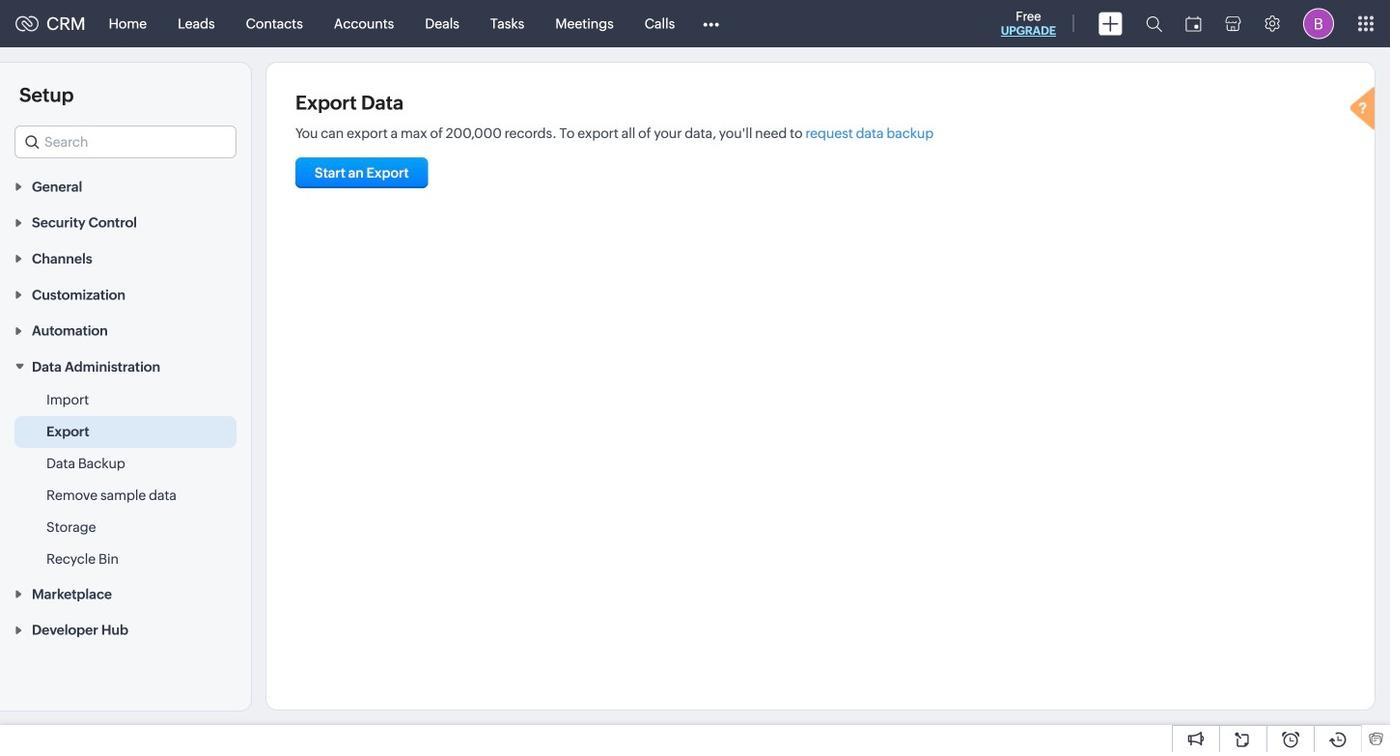 Task type: describe. For each thing, give the bounding box(es) containing it.
logo image
[[15, 16, 39, 31]]

search image
[[1146, 15, 1163, 32]]

Search text field
[[15, 127, 236, 157]]

profile image
[[1304, 8, 1335, 39]]

search element
[[1135, 0, 1174, 47]]



Task type: vqa. For each thing, say whether or not it's contained in the screenshot.
Create Menu ELEMENT
yes



Task type: locate. For each thing, give the bounding box(es) containing it.
help image
[[1346, 84, 1385, 137]]

Other Modules field
[[691, 8, 732, 39]]

region
[[0, 384, 251, 576]]

create menu image
[[1099, 12, 1123, 35]]

calendar image
[[1186, 16, 1202, 31]]

create menu element
[[1087, 0, 1135, 47]]

profile element
[[1292, 0, 1346, 47]]

None field
[[14, 126, 237, 158]]



